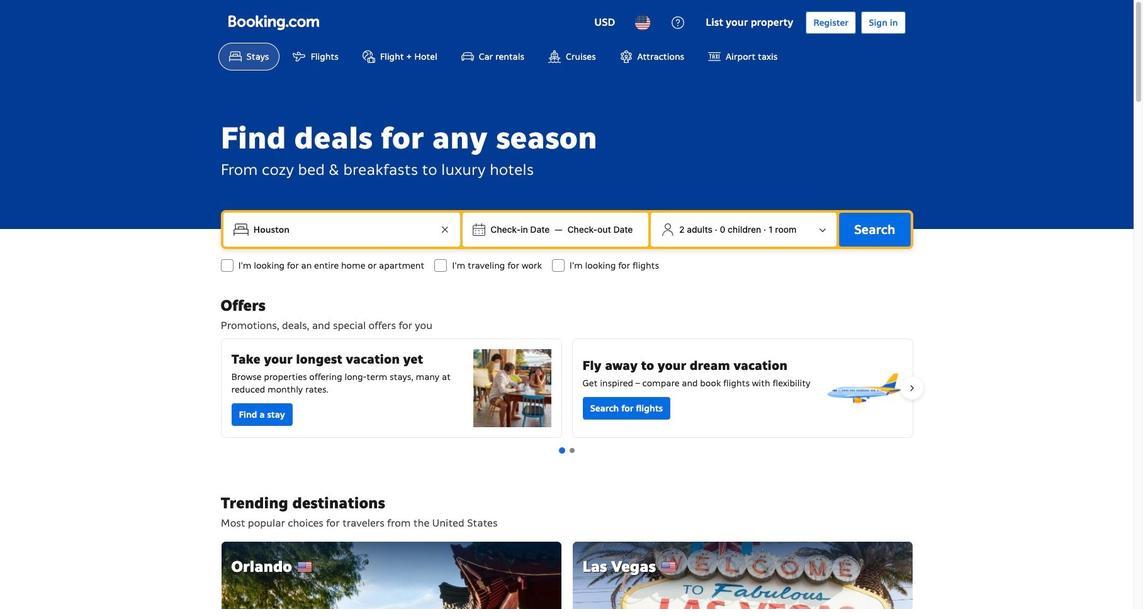 Task type: vqa. For each thing, say whether or not it's contained in the screenshot.
where are you going? Field
yes



Task type: locate. For each thing, give the bounding box(es) containing it.
region
[[211, 334, 923, 443]]

main content
[[211, 296, 923, 609]]

progress bar
[[559, 448, 575, 454]]

booking.com image
[[228, 15, 319, 30]]



Task type: describe. For each thing, give the bounding box(es) containing it.
take your longest vacation yet image
[[473, 349, 551, 428]]

fly away to your dream vacation image
[[825, 349, 903, 428]]

Where are you going? field
[[248, 218, 438, 241]]



